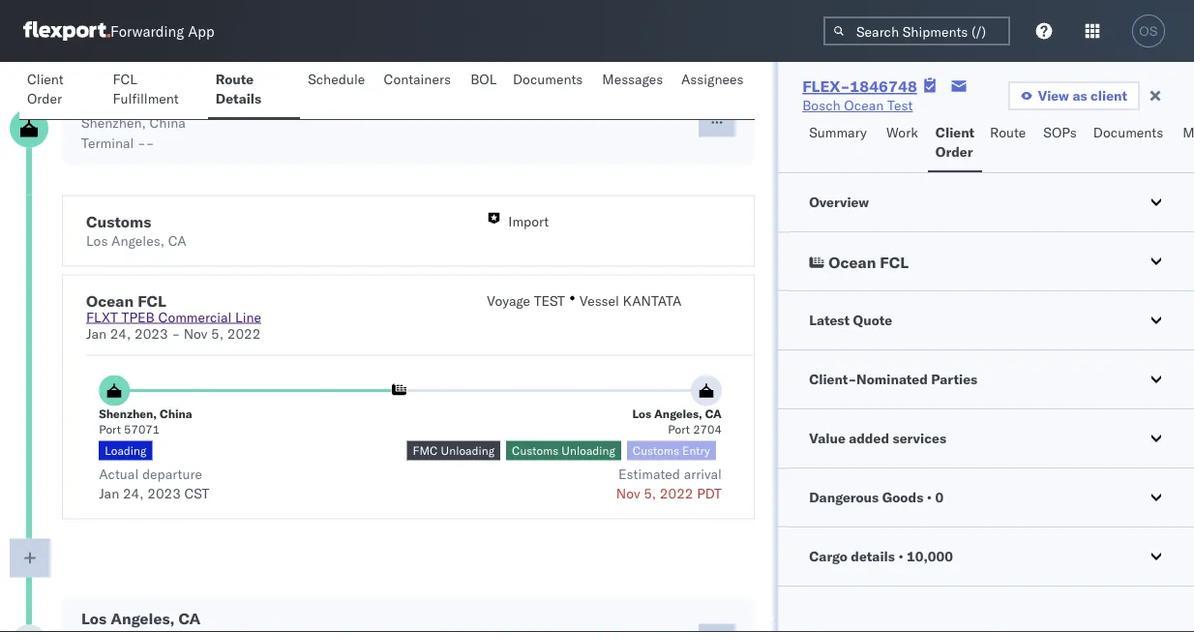 Task type: locate. For each thing, give the bounding box(es) containing it.
nov inside estimated arrival nov 5, 2022 pdt
[[617, 485, 640, 502]]

0 horizontal spatial customs
[[86, 212, 151, 231]]

5, inside ocean fcl flxt tpeb commercial line jan 24, 2023 - nov 5, 2022
[[211, 325, 224, 342]]

1 vertical spatial 24,
[[123, 485, 144, 502]]

goods
[[883, 489, 924, 506]]

1 horizontal spatial route
[[991, 124, 1027, 141]]

fcl inside fcl fulfillment
[[113, 71, 137, 88]]

1 horizontal spatial 5,
[[644, 485, 657, 502]]

1 vertical spatial ca
[[706, 407, 722, 422]]

estimated arrival nov 5, 2022 pdt
[[617, 466, 722, 502]]

view as client button
[[1009, 81, 1141, 110]]

2 vertical spatial ca
[[179, 609, 201, 628]]

shenzhen, for shenzhen, china shenzhen, china terminal --
[[81, 93, 159, 112]]

2 vertical spatial los
[[81, 609, 107, 628]]

port inside the los angeles, ca port 2704
[[668, 423, 690, 437]]

1 vertical spatial angeles,
[[655, 407, 703, 422]]

2023 right flxt
[[135, 325, 168, 342]]

unloading right fmc
[[441, 444, 495, 458]]

0 vertical spatial angeles,
[[111, 232, 165, 249]]

1 unloading from the left
[[441, 444, 495, 458]]

containers
[[384, 71, 451, 88]]

order down flexport. image
[[27, 90, 62, 107]]

documents button down client
[[1086, 115, 1176, 172]]

fcl fulfillment button
[[105, 62, 208, 119]]

0 vertical spatial client order
[[27, 71, 64, 107]]

china left details
[[162, 93, 206, 112]]

customs inside customs los angeles, ca
[[86, 212, 151, 231]]

1 vertical spatial jan
[[99, 485, 119, 502]]

2 horizontal spatial fcl
[[880, 253, 909, 272]]

2 unloading from the left
[[562, 444, 616, 458]]

0 vertical spatial order
[[27, 90, 62, 107]]

1 horizontal spatial client
[[936, 124, 975, 141]]

nov down estimated
[[617, 485, 640, 502]]

0 horizontal spatial client order button
[[19, 62, 105, 119]]

2 vertical spatial angeles,
[[111, 609, 175, 628]]

client order down flexport. image
[[27, 71, 64, 107]]

1 vertical spatial los
[[633, 407, 652, 422]]

shenzhen, for shenzhen, china port 57071 loading actual departure jan 24, 2023 cst
[[99, 407, 157, 422]]

24, left commercial
[[110, 325, 131, 342]]

cargo details • 10,000
[[810, 548, 954, 565]]

nominated
[[857, 371, 928, 388]]

ocean inside "button"
[[829, 253, 877, 272]]

documents
[[513, 71, 583, 88], [1094, 124, 1164, 141]]

fmc
[[413, 444, 438, 458]]

ocean down flex-1846748 link
[[845, 97, 884, 114]]

client down flexport. image
[[27, 71, 64, 88]]

ocean fcl button
[[779, 232, 1195, 290]]

1 vertical spatial nov
[[617, 485, 640, 502]]

assignees button
[[674, 62, 755, 119]]

customs down terminal
[[86, 212, 151, 231]]

ocean down customs los angeles, ca
[[86, 291, 134, 311]]

5, left line
[[211, 325, 224, 342]]

1 vertical spatial shenzhen,
[[81, 114, 146, 131]]

• right details
[[899, 548, 904, 565]]

fmc unloading
[[413, 444, 495, 458]]

los inside the los angeles, ca port 2704
[[633, 407, 652, 422]]

0 horizontal spatial fcl
[[113, 71, 137, 88]]

2022
[[227, 325, 261, 342], [660, 485, 694, 502]]

shenzhen, inside shenzhen, china port 57071 loading actual departure jan 24, 2023 cst
[[99, 407, 157, 422]]

documents right bol
[[513, 71, 583, 88]]

0 vertical spatial 5,
[[211, 325, 224, 342]]

work
[[887, 124, 919, 141]]

containers button
[[376, 62, 463, 119]]

ca
[[168, 232, 187, 249], [706, 407, 722, 422], [179, 609, 201, 628]]

client order button down flexport. image
[[19, 62, 105, 119]]

1 vertical spatial documents
[[1094, 124, 1164, 141]]

0 vertical spatial nov
[[184, 325, 208, 342]]

customs entry
[[633, 444, 711, 458]]

unloading left customs entry
[[562, 444, 616, 458]]

2 port from the left
[[668, 423, 690, 437]]

latest
[[810, 312, 850, 329]]

customs right fmc unloading at the left bottom of page
[[512, 444, 559, 458]]

customs for customs unloading
[[512, 444, 559, 458]]

1 horizontal spatial nov
[[617, 485, 640, 502]]

app
[[188, 22, 215, 40]]

route inside the route details
[[216, 71, 254, 88]]

departure
[[142, 466, 202, 483]]

ocean up latest quote
[[829, 253, 877, 272]]

0 horizontal spatial 5,
[[211, 325, 224, 342]]

summary
[[810, 124, 867, 141]]

1 vertical spatial •
[[899, 548, 904, 565]]

ocean for ocean fcl
[[829, 253, 877, 272]]

route up details
[[216, 71, 254, 88]]

0 horizontal spatial client order
[[27, 71, 64, 107]]

2 vertical spatial china
[[160, 407, 192, 422]]

ca inside the los angeles, ca port 2704
[[706, 407, 722, 422]]

nov left line
[[184, 325, 208, 342]]

1 horizontal spatial client order
[[936, 124, 975, 160]]

client
[[1091, 87, 1128, 104]]

fcl
[[113, 71, 137, 88], [880, 253, 909, 272], [138, 291, 166, 311]]

2 vertical spatial fcl
[[138, 291, 166, 311]]

0 horizontal spatial 2022
[[227, 325, 261, 342]]

documents down client
[[1094, 124, 1164, 141]]

shenzhen,
[[81, 93, 159, 112], [81, 114, 146, 131], [99, 407, 157, 422]]

1 horizontal spatial •
[[927, 489, 932, 506]]

jan inside ocean fcl flxt tpeb commercial line jan 24, 2023 - nov 5, 2022
[[86, 325, 107, 342]]

documents button right bol
[[505, 62, 595, 119]]

1 horizontal spatial documents button
[[1086, 115, 1176, 172]]

route left sops
[[991, 124, 1027, 141]]

-
[[138, 135, 146, 152], [146, 135, 154, 152], [172, 325, 180, 342]]

value added services button
[[779, 410, 1195, 468]]

24, down actual
[[123, 485, 144, 502]]

0
[[936, 489, 944, 506]]

1 port from the left
[[99, 423, 121, 437]]

client order right 'work' button at the right of the page
[[936, 124, 975, 160]]

documents for the right documents button
[[1094, 124, 1164, 141]]

cargo
[[810, 548, 848, 565]]

fcl inside "button"
[[880, 253, 909, 272]]

1 vertical spatial 5,
[[644, 485, 657, 502]]

voyage test
[[487, 292, 565, 309]]

0 vertical spatial route
[[216, 71, 254, 88]]

port up customs entry
[[668, 423, 690, 437]]

2 vertical spatial ocean
[[86, 291, 134, 311]]

jan down actual
[[99, 485, 119, 502]]

actual
[[99, 466, 139, 483]]

route inside button
[[991, 124, 1027, 141]]

order
[[27, 90, 62, 107], [936, 143, 973, 160]]

customs up estimated
[[633, 444, 680, 458]]

port up loading
[[99, 423, 121, 437]]

0 vertical spatial shenzhen,
[[81, 93, 159, 112]]

los inside customs los angeles, ca
[[86, 232, 108, 249]]

0 vertical spatial documents
[[513, 71, 583, 88]]

1 vertical spatial fcl
[[880, 253, 909, 272]]

pdt
[[697, 485, 722, 502]]

1 horizontal spatial unloading
[[562, 444, 616, 458]]

added
[[849, 430, 890, 447]]

fcl inside ocean fcl flxt tpeb commercial line jan 24, 2023 - nov 5, 2022
[[138, 291, 166, 311]]

0 vertical spatial •
[[927, 489, 932, 506]]

arrival
[[684, 466, 722, 483]]

0 horizontal spatial client
[[27, 71, 64, 88]]

customs
[[86, 212, 151, 231], [512, 444, 559, 458], [633, 444, 680, 458]]

customs for customs los angeles, ca
[[86, 212, 151, 231]]

1 horizontal spatial documents
[[1094, 124, 1164, 141]]

jan left tpeb
[[86, 325, 107, 342]]

1 vertical spatial client order
[[936, 124, 975, 160]]

0 vertical spatial jan
[[86, 325, 107, 342]]

2 horizontal spatial customs
[[633, 444, 680, 458]]

2023
[[135, 325, 168, 342], [147, 485, 181, 502]]

0 vertical spatial ocean
[[845, 97, 884, 114]]

0 horizontal spatial documents
[[513, 71, 583, 88]]

0 horizontal spatial •
[[899, 548, 904, 565]]

china inside shenzhen, china port 57071 loading actual departure jan 24, 2023 cst
[[160, 407, 192, 422]]

2023 down the departure
[[147, 485, 181, 502]]

fcl right flxt
[[138, 291, 166, 311]]

china up 57071
[[160, 407, 192, 422]]

fcl up fulfillment
[[113, 71, 137, 88]]

fcl up the quote
[[880, 253, 909, 272]]

0 vertical spatial china
[[162, 93, 206, 112]]

route for route
[[991, 124, 1027, 141]]

unloading
[[441, 444, 495, 458], [562, 444, 616, 458]]

route
[[216, 71, 254, 88], [991, 124, 1027, 141]]

commercial
[[158, 309, 232, 326]]

bosch ocean test link
[[803, 96, 913, 115]]

client order button
[[19, 62, 105, 119], [928, 115, 983, 172]]

1 horizontal spatial fcl
[[138, 291, 166, 311]]

24, inside ocean fcl flxt tpeb commercial line jan 24, 2023 - nov 5, 2022
[[110, 325, 131, 342]]

0 vertical spatial ca
[[168, 232, 187, 249]]

1 vertical spatial 2023
[[147, 485, 181, 502]]

dangerous
[[810, 489, 879, 506]]

0 horizontal spatial unloading
[[441, 444, 495, 458]]

1 vertical spatial order
[[936, 143, 973, 160]]

1 vertical spatial route
[[991, 124, 1027, 141]]

0 horizontal spatial route
[[216, 71, 254, 88]]

latest quote
[[810, 312, 893, 329]]

china down fulfillment
[[150, 114, 186, 131]]

schedule button
[[300, 62, 376, 119]]

1 vertical spatial ocean
[[829, 253, 877, 272]]

0 horizontal spatial port
[[99, 423, 121, 437]]

angeles, inside the los angeles, ca port 2704
[[655, 407, 703, 422]]

0 vertical spatial 2023
[[135, 325, 168, 342]]

0 vertical spatial 2022
[[227, 325, 261, 342]]

0 vertical spatial client
[[27, 71, 64, 88]]

1 horizontal spatial port
[[668, 423, 690, 437]]

ocean inside ocean fcl flxt tpeb commercial line jan 24, 2023 - nov 5, 2022
[[86, 291, 134, 311]]

2 vertical spatial shenzhen,
[[99, 407, 157, 422]]

client order button right work
[[928, 115, 983, 172]]

2022 inside estimated arrival nov 5, 2022 pdt
[[660, 485, 694, 502]]

0 horizontal spatial nov
[[184, 325, 208, 342]]

unloading for fmc unloading
[[441, 444, 495, 458]]

0 vertical spatial fcl
[[113, 71, 137, 88]]

overview
[[810, 194, 870, 211]]

terminal
[[81, 135, 134, 152]]

1 horizontal spatial 2022
[[660, 485, 694, 502]]

order right 'work' button at the right of the page
[[936, 143, 973, 160]]

los for los angeles, ca
[[81, 609, 107, 628]]

0 vertical spatial los
[[86, 232, 108, 249]]

0 vertical spatial 24,
[[110, 325, 131, 342]]

1 vertical spatial 2022
[[660, 485, 694, 502]]

client order for rightmost client order button
[[936, 124, 975, 160]]

1 horizontal spatial customs
[[512, 444, 559, 458]]

jan
[[86, 325, 107, 342], [99, 485, 119, 502]]

client right work
[[936, 124, 975, 141]]

angeles, for los angeles, ca port 2704
[[655, 407, 703, 422]]

documents button
[[505, 62, 595, 119], [1086, 115, 1176, 172]]

5, down estimated
[[644, 485, 657, 502]]

client
[[27, 71, 64, 88], [936, 124, 975, 141]]

fcl fulfillment
[[113, 71, 179, 107]]

• left 0
[[927, 489, 932, 506]]

angeles,
[[111, 232, 165, 249], [655, 407, 703, 422], [111, 609, 175, 628]]

work button
[[879, 115, 928, 172]]



Task type: describe. For each thing, give the bounding box(es) containing it.
documents for leftmost documents button
[[513, 71, 583, 88]]

los angeles, ca
[[81, 609, 201, 628]]

24, inside shenzhen, china port 57071 loading actual departure jan 24, 2023 cst
[[123, 485, 144, 502]]

client order for leftmost client order button
[[27, 71, 64, 107]]

voyage
[[487, 292, 531, 309]]

kantata
[[623, 292, 682, 309]]

unloading for customs unloading
[[562, 444, 616, 458]]

assignees
[[682, 71, 744, 88]]

5, inside estimated arrival nov 5, 2022 pdt
[[644, 485, 657, 502]]

flex-1846748
[[803, 76, 918, 96]]

flxt
[[86, 309, 118, 326]]

details
[[851, 548, 896, 565]]

los angeles, ca port 2704
[[633, 407, 722, 437]]

messages
[[602, 71, 663, 88]]

route for route details
[[216, 71, 254, 88]]

2022 inside ocean fcl flxt tpeb commercial line jan 24, 2023 - nov 5, 2022
[[227, 325, 261, 342]]

vessel kantata
[[580, 292, 682, 309]]

messages button
[[595, 62, 674, 119]]

services
[[893, 430, 947, 447]]

bol button
[[463, 62, 505, 119]]

2023 inside ocean fcl flxt tpeb commercial line jan 24, 2023 - nov 5, 2022
[[135, 325, 168, 342]]

1 vertical spatial client
[[936, 124, 975, 141]]

flex-1846748 link
[[803, 76, 918, 96]]

quote
[[854, 312, 893, 329]]

test
[[534, 292, 565, 309]]

as
[[1073, 87, 1088, 104]]

client-nominated parties button
[[779, 350, 1195, 409]]

cst
[[185, 485, 210, 502]]

forwarding app link
[[23, 21, 215, 41]]

ca for los angeles, ca
[[179, 609, 201, 628]]

ca inside customs los angeles, ca
[[168, 232, 187, 249]]

Search Shipments (/) text field
[[824, 16, 1011, 46]]

value
[[810, 430, 846, 447]]

client-nominated parties
[[810, 371, 978, 388]]

os
[[1140, 24, 1159, 38]]

import
[[509, 213, 549, 230]]

port inside shenzhen, china port 57071 loading actual departure jan 24, 2023 cst
[[99, 423, 121, 437]]

flexport. image
[[23, 21, 110, 41]]

jan inside shenzhen, china port 57071 loading actual departure jan 24, 2023 cst
[[99, 485, 119, 502]]

1 horizontal spatial order
[[936, 143, 973, 160]]

angeles, for los angeles, ca
[[111, 609, 175, 628]]

test
[[888, 97, 913, 114]]

china for shenzhen, china port 57071 loading actual departure jan 24, 2023 cst
[[160, 407, 192, 422]]

- inside ocean fcl flxt tpeb commercial line jan 24, 2023 - nov 5, 2022
[[172, 325, 180, 342]]

tpeb
[[122, 309, 155, 326]]

0 horizontal spatial order
[[27, 90, 62, 107]]

china for shenzhen, china shenzhen, china terminal --
[[162, 93, 206, 112]]

• for details
[[899, 548, 904, 565]]

fcl for ocean fcl flxt tpeb commercial line jan 24, 2023 - nov 5, 2022
[[138, 291, 166, 311]]

dangerous goods • 0
[[810, 489, 944, 506]]

vessel
[[580, 292, 620, 309]]

schedule
[[308, 71, 365, 88]]

summary button
[[802, 115, 879, 172]]

fcl for ocean fcl
[[880, 253, 909, 272]]

los for los angeles, ca port 2704
[[633, 407, 652, 422]]

route details
[[216, 71, 262, 107]]

forwarding
[[110, 22, 184, 40]]

10,000
[[907, 548, 954, 565]]

client-
[[810, 371, 857, 388]]

value added services
[[810, 430, 947, 447]]

entry
[[683, 444, 711, 458]]

angeles, inside customs los angeles, ca
[[111, 232, 165, 249]]

bol
[[471, 71, 497, 88]]

1846748
[[850, 76, 918, 96]]

customs los angeles, ca
[[86, 212, 187, 249]]

1 horizontal spatial client order button
[[928, 115, 983, 172]]

57071
[[124, 423, 160, 437]]

flxt tpeb commercial line link
[[86, 309, 261, 326]]

ocean fcl
[[829, 253, 909, 272]]

fulfillment
[[113, 90, 179, 107]]

ocean for ocean fcl flxt tpeb commercial line jan 24, 2023 - nov 5, 2022
[[86, 291, 134, 311]]

route button
[[983, 115, 1036, 172]]

ca for los angeles, ca port 2704
[[706, 407, 722, 422]]

overview button
[[779, 173, 1195, 231]]

sops button
[[1036, 115, 1086, 172]]

latest quote button
[[779, 291, 1195, 350]]

nov inside ocean fcl flxt tpeb commercial line jan 24, 2023 - nov 5, 2022
[[184, 325, 208, 342]]

1 vertical spatial china
[[150, 114, 186, 131]]

shenzhen, china port 57071 loading actual departure jan 24, 2023 cst
[[99, 407, 210, 502]]

2704
[[693, 423, 722, 437]]

bosch ocean test
[[803, 97, 913, 114]]

bosch
[[803, 97, 841, 114]]

view
[[1039, 87, 1070, 104]]

• for goods
[[927, 489, 932, 506]]

2023 inside shenzhen, china port 57071 loading actual departure jan 24, 2023 cst
[[147, 485, 181, 502]]

os button
[[1127, 9, 1172, 53]]

estimated
[[619, 466, 681, 483]]

customs for customs entry
[[633, 444, 680, 458]]

sops
[[1044, 124, 1077, 141]]

parties
[[932, 371, 978, 388]]

view as client
[[1039, 87, 1128, 104]]

shenzhen, china shenzhen, china terminal --
[[81, 93, 206, 152]]

line
[[235, 309, 261, 326]]

loading
[[105, 444, 147, 458]]

details
[[216, 90, 262, 107]]

route details button
[[208, 62, 300, 119]]

0 horizontal spatial documents button
[[505, 62, 595, 119]]

forwarding app
[[110, 22, 215, 40]]

ocean fcl flxt tpeb commercial line jan 24, 2023 - nov 5, 2022
[[86, 291, 261, 342]]

customs unloading
[[512, 444, 616, 458]]



Task type: vqa. For each thing, say whether or not it's contained in the screenshot.
1 x 40ft
no



